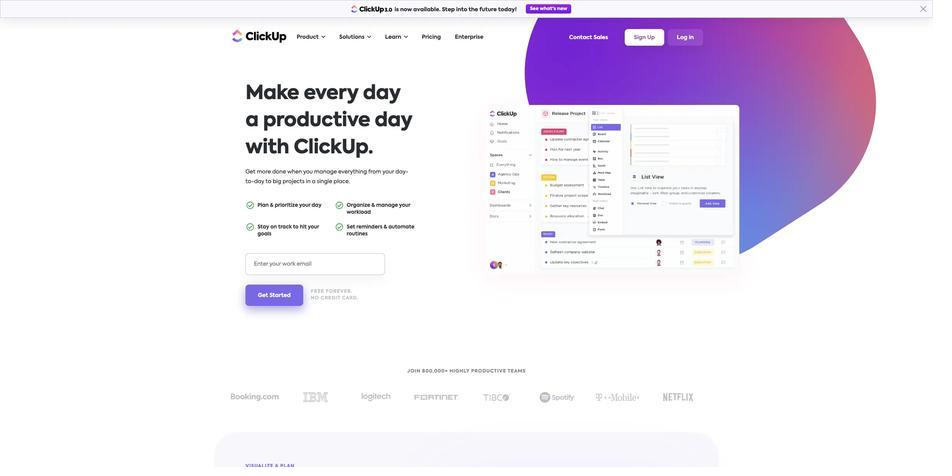 Task type: locate. For each thing, give the bounding box(es) containing it.
hit
[[300, 225, 307, 230]]

organize
[[347, 203, 370, 208]]

to inside the stay on track to hit your goals
[[293, 225, 299, 230]]

your right hit
[[308, 225, 319, 230]]

pricing link
[[418, 29, 445, 45]]

a inside make every day a productive day with clickup.
[[246, 111, 259, 131]]

list
[[246, 199, 416, 242]]

productive
[[471, 369, 506, 374]]

your
[[383, 170, 394, 175], [299, 203, 310, 208], [399, 203, 410, 208], [308, 225, 319, 230]]

& right plan
[[270, 203, 274, 208]]

set
[[347, 225, 355, 230]]

day inside get more done when you manage everything from your day- to-day to big projects in a single place.
[[254, 179, 264, 185]]

1 vertical spatial in
[[306, 179, 311, 185]]

your right prioritize
[[299, 203, 310, 208]]

1 vertical spatial to
[[293, 225, 299, 230]]

contact
[[569, 35, 592, 40]]

enterprise
[[455, 35, 484, 40]]

single
[[317, 179, 332, 185]]

2 horizontal spatial &
[[384, 225, 387, 230]]

free forever. no credit card.
[[311, 290, 358, 301]]

projects
[[283, 179, 305, 185]]

manage up single on the top left of the page
[[314, 170, 337, 175]]

everything
[[338, 170, 367, 175]]

0 vertical spatial a
[[246, 111, 259, 131]]

day
[[363, 84, 401, 104], [375, 111, 412, 131], [254, 179, 264, 185], [312, 203, 322, 208]]

ibm logo image
[[303, 393, 328, 403]]

contact sales
[[569, 35, 608, 40]]

join
[[407, 369, 421, 374]]

get left started
[[258, 293, 268, 298]]

enterprise link
[[451, 29, 487, 45]]

set reminders & automate routines
[[347, 225, 415, 237]]

& for plan
[[270, 203, 274, 208]]

product
[[297, 35, 319, 40]]

step
[[442, 7, 455, 12]]

views graphic (1).png image
[[453, 80, 771, 312]]

get
[[246, 170, 256, 175], [258, 293, 268, 298]]

0 horizontal spatial get
[[246, 170, 256, 175]]

&
[[270, 203, 274, 208], [372, 203, 375, 208], [384, 225, 387, 230]]

your inside the stay on track to hit your goals
[[308, 225, 319, 230]]

card.
[[342, 296, 358, 301]]

your right from
[[383, 170, 394, 175]]

to
[[266, 179, 271, 185], [293, 225, 299, 230]]

get up to-
[[246, 170, 256, 175]]

manage inside get more done when you manage everything from your day- to-day to big projects in a single place.
[[314, 170, 337, 175]]

get inside button
[[258, 293, 268, 298]]

pricing
[[422, 35, 441, 40]]

see what's new
[[530, 7, 567, 11]]

& inside organize & manage your workload
[[372, 203, 375, 208]]

1 vertical spatial a
[[312, 179, 316, 185]]

forever.
[[326, 290, 353, 295]]

0 vertical spatial manage
[[314, 170, 337, 175]]

solutions button
[[335, 29, 375, 45]]

1 vertical spatial get
[[258, 293, 268, 298]]

& right reminders
[[384, 225, 387, 230]]

a
[[246, 111, 259, 131], [312, 179, 316, 185]]

a left single on the top left of the page
[[312, 179, 316, 185]]

0 vertical spatial to
[[266, 179, 271, 185]]

manage
[[314, 170, 337, 175], [376, 203, 398, 208]]

place.
[[334, 179, 350, 185]]

1 horizontal spatial to
[[293, 225, 299, 230]]

1 horizontal spatial get
[[258, 293, 268, 298]]

0 horizontal spatial &
[[270, 203, 274, 208]]

now
[[400, 7, 412, 12]]

product button
[[293, 29, 329, 45]]

0 horizontal spatial a
[[246, 111, 259, 131]]

0 horizontal spatial manage
[[314, 170, 337, 175]]

1 vertical spatial manage
[[376, 203, 398, 208]]

get inside get more done when you manage everything from your day- to-day to big projects in a single place.
[[246, 170, 256, 175]]

fortinet logo image
[[414, 395, 459, 401]]

in down you
[[306, 179, 311, 185]]

Enter your work email email field
[[246, 254, 385, 275]]

manage up 'set reminders & automate routines'
[[376, 203, 398, 208]]

your inside organize & manage your workload
[[399, 203, 410, 208]]

to left hit
[[293, 225, 299, 230]]

sign up button
[[625, 29, 664, 46]]

prioritize
[[275, 203, 298, 208]]

1 horizontal spatial a
[[312, 179, 316, 185]]

plan & prioritize your day
[[258, 203, 322, 208]]

list containing plan & prioritize your day
[[246, 199, 416, 242]]

big
[[273, 179, 281, 185]]

clickup image
[[230, 29, 287, 43]]

free
[[311, 290, 324, 295]]

new
[[557, 7, 567, 11]]

your up automate
[[399, 203, 410, 208]]

get for get more done when you manage everything from your day- to-day to big projects in a single place.
[[246, 170, 256, 175]]

automate
[[389, 225, 415, 230]]

learn button
[[381, 29, 412, 45]]

get started button
[[246, 285, 303, 306]]

get for get started
[[258, 293, 268, 298]]

0 horizontal spatial in
[[306, 179, 311, 185]]

more
[[257, 170, 271, 175]]

0 horizontal spatial to
[[266, 179, 271, 185]]

& right organize
[[372, 203, 375, 208]]

log
[[677, 35, 688, 40]]

to left big
[[266, 179, 271, 185]]

every
[[304, 84, 359, 104]]

in
[[689, 35, 694, 40], [306, 179, 311, 185]]

0 vertical spatial get
[[246, 170, 256, 175]]

1 horizontal spatial manage
[[376, 203, 398, 208]]

in right log
[[689, 35, 694, 40]]

sign
[[634, 35, 646, 40]]

reminders
[[357, 225, 383, 230]]

a up with
[[246, 111, 259, 131]]

1 horizontal spatial &
[[372, 203, 375, 208]]

credit
[[321, 296, 341, 301]]

with
[[246, 138, 289, 158]]

0 vertical spatial in
[[689, 35, 694, 40]]

see
[[530, 7, 539, 11]]



Task type: describe. For each thing, give the bounding box(es) containing it.
clickup.
[[294, 138, 373, 158]]

800,000+
[[422, 369, 448, 374]]

solutions
[[339, 35, 365, 40]]

a inside get more done when you manage everything from your day- to-day to big projects in a single place.
[[312, 179, 316, 185]]

logitech logo image
[[361, 393, 390, 402]]

log in
[[677, 35, 694, 40]]

into
[[456, 7, 467, 12]]

clickup 3.0 image
[[351, 5, 393, 13]]

sign up
[[634, 35, 655, 40]]

the
[[469, 7, 478, 12]]

manage inside organize & manage your workload
[[376, 203, 398, 208]]

spotify logo image
[[539, 392, 575, 403]]

routines
[[347, 232, 368, 237]]

future
[[480, 7, 497, 12]]

to inside get more done when you manage everything from your day- to-day to big projects in a single place.
[[266, 179, 271, 185]]

1 horizontal spatial in
[[689, 35, 694, 40]]

log in link
[[668, 29, 703, 46]]

organize & manage your workload
[[347, 203, 410, 215]]

you
[[303, 170, 313, 175]]

& for organize
[[372, 203, 375, 208]]

sales
[[594, 35, 608, 40]]

get more done when you manage everything from your day- to-day to big projects in a single place.
[[246, 170, 408, 185]]

get started
[[258, 293, 291, 298]]

contact sales button
[[565, 31, 612, 44]]

stay on track to hit your goals
[[258, 225, 319, 237]]

no
[[311, 296, 319, 301]]

is now available. step into the future today!
[[395, 7, 517, 12]]

on
[[270, 225, 277, 230]]

done
[[272, 170, 286, 175]]

close button image
[[921, 6, 927, 12]]

t-mobile logo image
[[594, 392, 641, 404]]

join 800,000+ highly productive teams
[[407, 369, 526, 374]]

plan
[[258, 203, 269, 208]]

& inside 'set reminders & automate routines'
[[384, 225, 387, 230]]

teams
[[508, 369, 526, 374]]

booking-dot-com logo image
[[231, 394, 279, 402]]

highly
[[450, 369, 470, 374]]

today!
[[498, 7, 517, 12]]

tibco logo image
[[483, 394, 511, 402]]

when
[[287, 170, 302, 175]]

make
[[246, 84, 299, 104]]

workload
[[347, 210, 371, 215]]

track
[[278, 225, 292, 230]]

make every day a productive day with clickup.
[[246, 84, 412, 158]]

is
[[395, 7, 399, 12]]

started
[[270, 293, 291, 298]]

in inside get more done when you manage everything from your day- to-day to big projects in a single place.
[[306, 179, 311, 185]]

learn
[[385, 35, 401, 40]]

goals
[[258, 232, 272, 237]]

to-
[[246, 179, 254, 185]]

your inside get more done when you manage everything from your day- to-day to big projects in a single place.
[[383, 170, 394, 175]]

available.
[[413, 7, 441, 12]]

netflix logo image
[[663, 394, 694, 402]]

what's
[[540, 7, 556, 11]]

stay
[[258, 225, 269, 230]]

see what's new link
[[526, 4, 571, 14]]

from
[[368, 170, 381, 175]]

up
[[647, 35, 655, 40]]

day-
[[395, 170, 408, 175]]

productive
[[263, 111, 370, 131]]



Task type: vqa. For each thing, say whether or not it's contained in the screenshot.
clickup brings all of our teams together into one place
no



